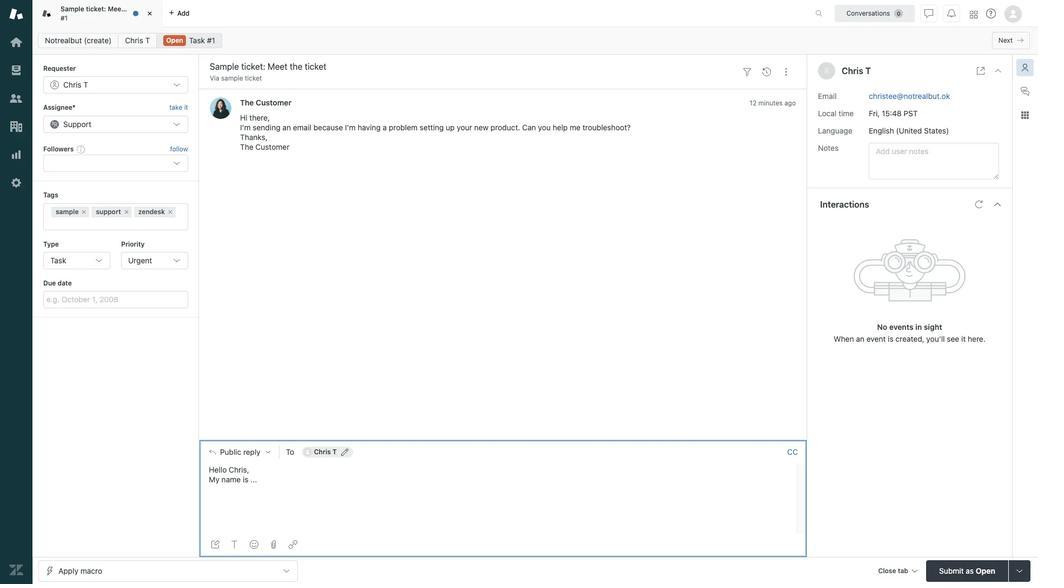 Task type: vqa. For each thing, say whether or not it's contained in the screenshot.
the an inside "no events in sight when an event is created, you'll see it here."
no



Task type: describe. For each thing, give the bounding box(es) containing it.
via
[[210, 74, 220, 82]]

type
[[43, 240, 59, 248]]

add link (cmd k) image
[[289, 541, 298, 549]]

2 i'm from the left
[[345, 123, 356, 132]]

fri,
[[870, 109, 881, 118]]

follow
[[170, 145, 188, 153]]

follow button
[[170, 144, 188, 154]]

requester element
[[43, 77, 188, 94]]

an inside hi there, i'm sending an email because i'm having a problem setting up your new product. can you help me troubleshoot? thanks, the customer
[[283, 123, 291, 132]]

the customer link
[[240, 98, 292, 107]]

add attachment image
[[269, 541, 278, 549]]

reporting image
[[9, 148, 23, 162]]

assignee*
[[43, 104, 76, 112]]

chris t right user icon
[[843, 66, 872, 76]]

language
[[819, 126, 853, 135]]

help
[[553, 123, 568, 132]]

zendesk image
[[9, 563, 23, 577]]

new
[[475, 123, 489, 132]]

1 vertical spatial ticket
[[245, 74, 262, 82]]

take it
[[169, 104, 188, 112]]

problem
[[389, 123, 418, 132]]

zendesk
[[138, 208, 165, 216]]

hi
[[240, 113, 248, 123]]

fri, 15:48 pst
[[870, 109, 919, 118]]

hello chris, my name is ...
[[209, 465, 257, 484]]

12 minutes ago text field
[[750, 99, 797, 107]]

sending
[[253, 123, 281, 132]]

take it button
[[169, 102, 188, 114]]

due
[[43, 279, 56, 287]]

christee@notrealbut.ok image
[[303, 448, 312, 456]]

having
[[358, 123, 381, 132]]

chris t link
[[118, 33, 157, 48]]

draft mode image
[[211, 541, 220, 549]]

the
[[126, 5, 136, 13]]

#1 inside sample ticket: meet the ticket #1
[[61, 14, 68, 22]]

chris,
[[229, 465, 249, 474]]

ago
[[785, 99, 797, 107]]

my
[[209, 475, 220, 484]]

minutes
[[759, 99, 783, 107]]

task #1
[[189, 36, 215, 45]]

take
[[169, 104, 183, 112]]

zendesk support image
[[9, 7, 23, 21]]

to
[[286, 447, 295, 456]]

due date
[[43, 279, 72, 287]]

close tab button
[[874, 560, 923, 584]]

requester
[[43, 64, 76, 73]]

urgent
[[128, 256, 152, 265]]

12
[[750, 99, 757, 107]]

assignee* element
[[43, 116, 188, 133]]

t up support
[[84, 80, 88, 89]]

tags
[[43, 191, 58, 199]]

me
[[570, 123, 581, 132]]

insert emojis image
[[250, 541, 259, 549]]

views image
[[9, 63, 23, 77]]

the inside hi there, i'm sending an email because i'm having a problem setting up your new product. can you help me troubleshoot? thanks, the customer
[[240, 143, 254, 152]]

chris t inside the secondary element
[[125, 36, 150, 45]]

states)
[[925, 126, 950, 135]]

no
[[878, 322, 888, 331]]

15:48
[[883, 109, 902, 118]]

time
[[839, 109, 855, 118]]

t down close icon
[[145, 36, 150, 45]]

support
[[63, 119, 91, 129]]

chris inside requester element
[[63, 80, 82, 89]]

next button
[[993, 32, 1031, 49]]

local
[[819, 109, 837, 118]]

close image
[[995, 67, 1003, 75]]

...
[[251, 475, 257, 484]]

email
[[819, 91, 837, 100]]

followers
[[43, 145, 74, 153]]

notrealbut (create)
[[45, 36, 112, 45]]

t right user icon
[[866, 66, 872, 76]]

close tab
[[879, 567, 909, 575]]

macro
[[80, 566, 102, 575]]

interactions
[[821, 199, 870, 209]]

is inside no events in sight when an event is created, you'll see it here.
[[889, 334, 894, 343]]

submit
[[940, 566, 965, 575]]

format text image
[[231, 541, 239, 549]]

created,
[[896, 334, 925, 343]]

apply
[[58, 566, 78, 575]]

the customer
[[240, 98, 292, 107]]

task for task
[[50, 256, 66, 265]]

a
[[383, 123, 387, 132]]

Add user notes text field
[[870, 143, 1000, 179]]

date
[[58, 279, 72, 287]]

sight
[[925, 322, 943, 331]]

is inside hello chris, my name is ...
[[243, 475, 249, 484]]

#1 inside the secondary element
[[207, 36, 215, 45]]

notrealbut (create) button
[[38, 33, 119, 48]]

task for task #1
[[189, 36, 205, 45]]

it inside button
[[184, 104, 188, 112]]

cc
[[788, 447, 799, 456]]

open inside the secondary element
[[166, 36, 183, 44]]

12 minutes ago
[[750, 99, 797, 107]]

event
[[867, 334, 887, 343]]

avatar image
[[210, 98, 232, 119]]

1 vertical spatial sample
[[56, 208, 79, 216]]

conversations
[[847, 9, 891, 17]]

close image
[[144, 8, 155, 19]]

english (united states)
[[870, 126, 950, 135]]

Public reply composer text field
[[205, 464, 794, 486]]

view more details image
[[977, 67, 986, 75]]

no events in sight when an event is created, you'll see it here.
[[835, 322, 986, 343]]



Task type: locate. For each thing, give the bounding box(es) containing it.
0 horizontal spatial task
[[50, 256, 66, 265]]

0 horizontal spatial it
[[184, 104, 188, 112]]

tab containing sample ticket: meet the ticket
[[32, 0, 162, 27]]

urgent button
[[121, 252, 188, 269]]

zendesk products image
[[971, 11, 978, 18]]

1 horizontal spatial #1
[[207, 36, 215, 45]]

the
[[240, 98, 254, 107], [240, 143, 254, 152]]

0 vertical spatial ticket
[[138, 5, 156, 13]]

user image
[[824, 68, 831, 74]]

an left the email
[[283, 123, 291, 132]]

followers element
[[43, 155, 188, 172]]

1 remove image from the left
[[81, 209, 87, 215]]

button displays agent's chat status as invisible. image
[[925, 9, 934, 18]]

pst
[[904, 109, 919, 118]]

remove image left 'support'
[[81, 209, 87, 215]]

1 vertical spatial is
[[243, 475, 249, 484]]

an
[[283, 123, 291, 132], [857, 334, 865, 343]]

0 horizontal spatial is
[[243, 475, 249, 484]]

get help image
[[987, 9, 997, 18]]

1 horizontal spatial i'm
[[345, 123, 356, 132]]

chris
[[125, 36, 143, 45], [843, 66, 864, 76], [63, 80, 82, 89], [314, 448, 331, 456]]

organizations image
[[9, 120, 23, 134]]

open right the as on the bottom right of the page
[[977, 566, 996, 575]]

customer up there,
[[256, 98, 292, 107]]

1 vertical spatial #1
[[207, 36, 215, 45]]

is right event
[[889, 334, 894, 343]]

edit user image
[[341, 448, 349, 456]]

0 horizontal spatial i'm
[[240, 123, 251, 132]]

public
[[220, 448, 241, 456]]

in
[[916, 322, 923, 331]]

customer down the 'sending'
[[256, 143, 290, 152]]

1 horizontal spatial ticket
[[245, 74, 262, 82]]

chris right christee@notrealbut.ok icon on the left bottom of the page
[[314, 448, 331, 456]]

thanks,
[[240, 133, 268, 142]]

is
[[889, 334, 894, 343], [243, 475, 249, 484]]

christee@notrealbut.ok
[[870, 91, 951, 100]]

1 horizontal spatial it
[[962, 334, 967, 343]]

tab
[[899, 567, 909, 575]]

main element
[[0, 0, 32, 584]]

chris inside the secondary element
[[125, 36, 143, 45]]

info on adding followers image
[[77, 145, 86, 154]]

task inside popup button
[[50, 256, 66, 265]]

task button
[[43, 252, 110, 269]]

ticket:
[[86, 5, 106, 13]]

chris t right christee@notrealbut.ok icon on the left bottom of the page
[[314, 448, 337, 456]]

0 horizontal spatial remove image
[[81, 209, 87, 215]]

ticket right the
[[138, 5, 156, 13]]

chris right user icon
[[843, 66, 864, 76]]

0 vertical spatial it
[[184, 104, 188, 112]]

the up hi
[[240, 98, 254, 107]]

open left task #1 on the left top of page
[[166, 36, 183, 44]]

hi there, i'm sending an email because i'm having a problem setting up your new product. can you help me troubleshoot? thanks, the customer
[[240, 113, 631, 152]]

you
[[539, 123, 551, 132]]

english
[[870, 126, 895, 135]]

i'm left having
[[345, 123, 356, 132]]

it inside no events in sight when an event is created, you'll see it here.
[[962, 334, 967, 343]]

tabs tab list
[[32, 0, 805, 27]]

ticket actions image
[[782, 67, 791, 76]]

filter image
[[744, 67, 752, 76]]

admin image
[[9, 176, 23, 190]]

local time
[[819, 109, 855, 118]]

sample
[[61, 5, 84, 13]]

when
[[835, 334, 855, 343]]

t left edit user image
[[333, 448, 337, 456]]

customer inside hi there, i'm sending an email because i'm having a problem setting up your new product. can you help me troubleshoot? thanks, the customer
[[256, 143, 290, 152]]

hide composer image
[[499, 436, 508, 445]]

1 vertical spatial task
[[50, 256, 66, 265]]

0 horizontal spatial #1
[[61, 14, 68, 22]]

0 horizontal spatial open
[[166, 36, 183, 44]]

2 remove image from the left
[[123, 209, 130, 215]]

1 vertical spatial the
[[240, 143, 254, 152]]

via sample ticket
[[210, 74, 262, 82]]

product.
[[491, 123, 521, 132]]

chris t inside requester element
[[63, 80, 88, 89]]

0 vertical spatial is
[[889, 334, 894, 343]]

#1
[[61, 14, 68, 22], [207, 36, 215, 45]]

is left ...
[[243, 475, 249, 484]]

email
[[293, 123, 312, 132]]

chris t down close icon
[[125, 36, 150, 45]]

apply macro
[[58, 566, 102, 575]]

chris down requester
[[63, 80, 82, 89]]

1 horizontal spatial an
[[857, 334, 865, 343]]

tab
[[32, 0, 162, 27]]

0 horizontal spatial an
[[283, 123, 291, 132]]

1 horizontal spatial task
[[189, 36, 205, 45]]

customers image
[[9, 91, 23, 106]]

1 vertical spatial an
[[857, 334, 865, 343]]

Due date field
[[43, 291, 188, 309]]

1 horizontal spatial remove image
[[123, 209, 130, 215]]

chris t
[[125, 36, 150, 45], [843, 66, 872, 76], [63, 80, 88, 89], [314, 448, 337, 456]]

1 vertical spatial customer
[[256, 143, 290, 152]]

1 vertical spatial open
[[977, 566, 996, 575]]

setting
[[420, 123, 444, 132]]

troubleshoot?
[[583, 123, 631, 132]]

support
[[96, 208, 121, 216]]

chris t down requester
[[63, 80, 88, 89]]

reply
[[243, 448, 261, 456]]

priority
[[121, 240, 145, 248]]

events image
[[763, 67, 772, 76]]

task inside the secondary element
[[189, 36, 205, 45]]

remove image
[[167, 209, 174, 215]]

public reply
[[220, 448, 261, 456]]

there,
[[250, 113, 270, 123]]

1 horizontal spatial is
[[889, 334, 894, 343]]

1 horizontal spatial sample
[[221, 74, 243, 82]]

an left event
[[857, 334, 865, 343]]

1 i'm from the left
[[240, 123, 251, 132]]

see
[[948, 334, 960, 343]]

chris down the
[[125, 36, 143, 45]]

an inside no events in sight when an event is created, you'll see it here.
[[857, 334, 865, 343]]

hello
[[209, 465, 227, 474]]

displays possible ticket submission types image
[[1016, 567, 1025, 575]]

notifications image
[[948, 9, 957, 18]]

remove image for support
[[123, 209, 130, 215]]

customer context image
[[1022, 63, 1030, 72]]

0 horizontal spatial ticket
[[138, 5, 156, 13]]

(create)
[[84, 36, 112, 45]]

Subject field
[[208, 60, 736, 73]]

add button
[[162, 0, 196, 27]]

as
[[967, 566, 975, 575]]

conversations button
[[836, 5, 916, 22]]

secondary element
[[32, 30, 1039, 51]]

add
[[177, 9, 190, 17]]

1 horizontal spatial open
[[977, 566, 996, 575]]

cc button
[[788, 447, 799, 457]]

0 vertical spatial #1
[[61, 14, 68, 22]]

up
[[446, 123, 455, 132]]

#1 up via
[[207, 36, 215, 45]]

get started image
[[9, 35, 23, 49]]

meet
[[108, 5, 124, 13]]

i'm
[[240, 123, 251, 132], [345, 123, 356, 132]]

because
[[314, 123, 343, 132]]

notes
[[819, 143, 839, 152]]

#1 down sample
[[61, 14, 68, 22]]

0 vertical spatial sample
[[221, 74, 243, 82]]

it right see at the right bottom of page
[[962, 334, 967, 343]]

remove image for sample
[[81, 209, 87, 215]]

ticket up 'the customer' at the top left
[[245, 74, 262, 82]]

customer
[[256, 98, 292, 107], [256, 143, 290, 152]]

1 the from the top
[[240, 98, 254, 107]]

task down type
[[50, 256, 66, 265]]

can
[[523, 123, 536, 132]]

0 vertical spatial customer
[[256, 98, 292, 107]]

t
[[145, 36, 150, 45], [866, 66, 872, 76], [84, 80, 88, 89], [333, 448, 337, 456]]

0 vertical spatial an
[[283, 123, 291, 132]]

0 horizontal spatial sample
[[56, 208, 79, 216]]

you'll
[[927, 334, 946, 343]]

next
[[999, 36, 1014, 44]]

user image
[[825, 68, 830, 74]]

apps image
[[1022, 111, 1030, 120]]

0 vertical spatial the
[[240, 98, 254, 107]]

it right take
[[184, 104, 188, 112]]

the down thanks,
[[240, 143, 254, 152]]

task down add
[[189, 36, 205, 45]]

i'm down hi
[[240, 123, 251, 132]]

your
[[457, 123, 473, 132]]

sample right via
[[221, 74, 243, 82]]

0 vertical spatial task
[[189, 36, 205, 45]]

ticket inside sample ticket: meet the ticket #1
[[138, 5, 156, 13]]

events
[[890, 322, 914, 331]]

notrealbut
[[45, 36, 82, 45]]

name
[[222, 475, 241, 484]]

sample down tags
[[56, 208, 79, 216]]

open
[[166, 36, 183, 44], [977, 566, 996, 575]]

remove image
[[81, 209, 87, 215], [123, 209, 130, 215]]

here.
[[969, 334, 986, 343]]

1 vertical spatial it
[[962, 334, 967, 343]]

2 the from the top
[[240, 143, 254, 152]]

sample
[[221, 74, 243, 82], [56, 208, 79, 216]]

remove image right 'support'
[[123, 209, 130, 215]]

0 vertical spatial open
[[166, 36, 183, 44]]



